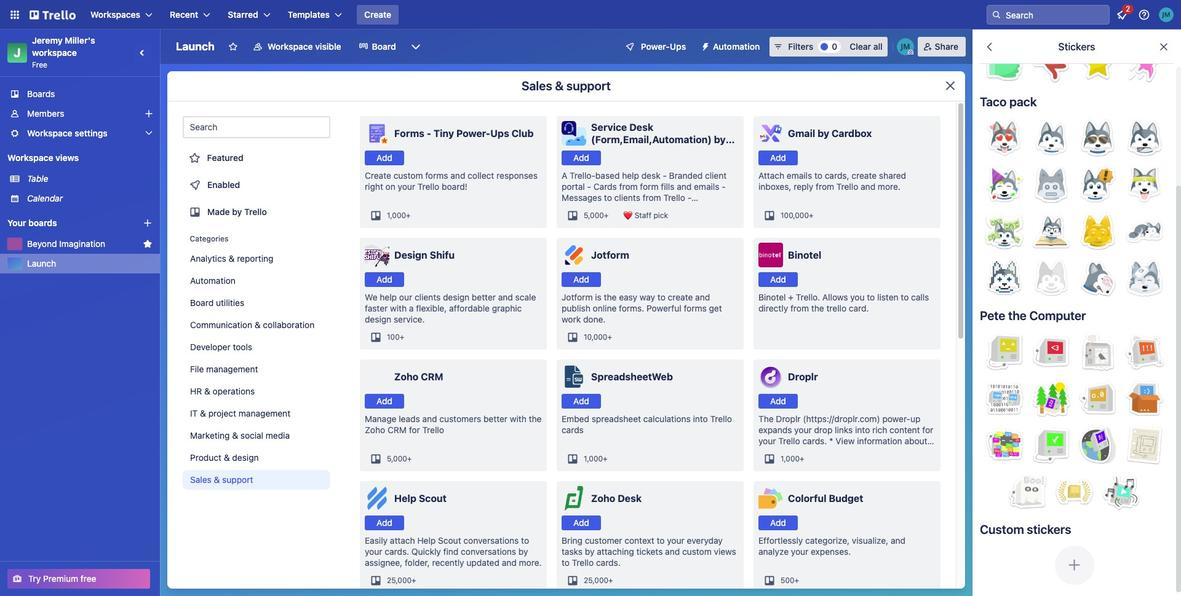 Task type: describe. For each thing, give the bounding box(es) containing it.
workspace navigation collapse icon image
[[134, 44, 151, 62]]

zoho for zoho desk
[[591, 494, 616, 505]]

service
[[591, 122, 627, 133]]

forms
[[394, 128, 425, 139]]

1,000 for spreadsheetweb
[[584, 455, 603, 464]]

0 horizontal spatial sales
[[190, 475, 212, 486]]

clients inside we help our clients design better and scale faster with a flexible, affordable graphic design service.
[[415, 292, 441, 303]]

launch link
[[27, 258, 153, 270]]

100 +
[[387, 333, 404, 342]]

the inside manage leads and customers better with the zoho crm for trello
[[529, 414, 542, 425]]

- left tiny
[[427, 128, 432, 139]]

jeremy
[[32, 35, 63, 46]]

+ left '❤️'
[[604, 211, 609, 220]]

search image
[[992, 10, 1002, 20]]

add button for zoho crm
[[365, 394, 404, 409]]

+ for design shifu
[[400, 333, 404, 342]]

help inside we help our clients design better and scale faster with a flexible, affordable graphic design service.
[[380, 292, 397, 303]]

0 vertical spatial support
[[567, 79, 611, 93]]

1 horizontal spatial 5,000 +
[[584, 211, 609, 220]]

hr & operations link
[[183, 382, 330, 402]]

stickers
[[1027, 523, 1072, 537]]

1,000 + for spreadsheetweb
[[584, 455, 608, 464]]

featured
[[207, 153, 244, 163]]

help inside easily attach help scout conversations to your cards.  quickly find conversations by assignee, folder, recently updated and more.
[[418, 536, 436, 547]]

add button for help scout
[[365, 516, 404, 531]]

& for hr & operations link
[[204, 386, 210, 397]]

cards,
[[825, 170, 850, 181]]

it & project management
[[190, 409, 291, 419]]

add board image
[[143, 218, 153, 228]]

1,000 for droplr
[[781, 455, 800, 464]]

portal
[[562, 182, 585, 192]]

fills
[[661, 182, 675, 192]]

quickly
[[412, 547, 441, 558]]

Board name text field
[[170, 37, 221, 57]]

jeremy miller (jeremymiller198) image inside primary element
[[1159, 7, 1174, 22]]

workspace for workspace views
[[7, 153, 53, 163]]

free
[[32, 60, 47, 70]]

add for zoho crm
[[377, 396, 393, 407]]

hr & operations
[[190, 386, 255, 397]]

10,000
[[584, 333, 608, 342]]

shared
[[879, 170, 907, 181]]

sm image
[[696, 37, 713, 54]]

add for colorful budget
[[771, 518, 786, 529]]

free
[[81, 574, 96, 585]]

power- inside button
[[641, 41, 670, 52]]

calendar
[[27, 193, 63, 204]]

jotform for jotform
[[591, 250, 630, 261]]

25,000 for zoho desk
[[584, 577, 609, 586]]

to inside easily attach help scout conversations to your cards.  quickly find conversations by assignee, folder, recently updated and more.
[[521, 536, 529, 547]]

online
[[593, 303, 617, 314]]

templates
[[288, 9, 330, 20]]

- down client
[[722, 182, 726, 192]]

add button for colorful budget
[[759, 516, 798, 531]]

way
[[640, 292, 656, 303]]

to left calls
[[901, 292, 909, 303]]

effortlessly categorize, visualize, and analyze your expenses.
[[759, 536, 906, 558]]

25,000 + for help scout
[[387, 577, 416, 586]]

from inside attach emails to cards, create shared inboxes, reply from trello and more.
[[816, 182, 835, 192]]

0 vertical spatial sales & support
[[522, 79, 611, 93]]

operations
[[213, 386, 255, 397]]

marketing & social media link
[[183, 427, 330, 446]]

beyond
[[27, 239, 57, 249]]

product
[[190, 453, 222, 463]]

visible
[[315, 41, 341, 52]]

and inside jotform is the easy way to create and publish online forms. powerful forms get work done.
[[696, 292, 710, 303]]

messages
[[562, 193, 602, 203]]

& for the sales & support link
[[214, 475, 220, 486]]

trello inside create custom forms and collect responses right on your trello board!
[[418, 182, 440, 192]]

add for binotel
[[771, 274, 786, 285]]

1 vertical spatial power-
[[457, 128, 491, 139]]

we
[[365, 292, 378, 303]]

graphic
[[492, 303, 522, 314]]

0 vertical spatial scout
[[419, 494, 447, 505]]

from left "form"
[[620, 182, 638, 192]]

on
[[386, 182, 396, 192]]

create for create custom forms and collect responses right on your trello board!
[[365, 170, 391, 181]]

with inside manage leads and customers better with the zoho crm for trello
[[510, 414, 527, 425]]

visualize,
[[852, 536, 889, 547]]

starred icon image
[[143, 239, 153, 249]]

by right "made"
[[232, 207, 242, 217]]

trello inside attach emails to cards, create shared inboxes, reply from trello and more.
[[837, 182, 859, 192]]

+ for zoho crm
[[407, 455, 412, 464]]

❤️
[[624, 211, 633, 220]]

we help our clients design better and scale faster with a flexible, affordable graphic design service.
[[365, 292, 536, 325]]

to up tickets
[[657, 536, 665, 547]]

launch inside launch link
[[27, 258, 56, 269]]

your inside easily attach help scout conversations to your cards.  quickly find conversations by assignee, folder, recently updated and more.
[[365, 547, 382, 558]]

views inside bring customer context to your everyday tasks by attaching tickets and custom views to trello cards.
[[714, 547, 737, 558]]

automation inside button
[[713, 41, 760, 52]]

pete
[[980, 309, 1006, 323]]

faster
[[365, 303, 388, 314]]

0 vertical spatial views
[[55, 153, 79, 163]]

500 +
[[781, 577, 800, 586]]

0 vertical spatial 5,000
[[584, 211, 604, 220]]

Search field
[[1002, 6, 1110, 24]]

- up the fills
[[663, 170, 667, 181]]

launch inside board name text box
[[176, 40, 215, 53]]

from down "form"
[[643, 193, 661, 203]]

easily attach help scout conversations to your cards.  quickly find conversations by assignee, folder, recently updated and more.
[[365, 536, 542, 569]]

binotel + trello. allows you to listen to calls directly from the trello card.
[[759, 292, 930, 314]]

reply
[[794, 182, 814, 192]]

client
[[705, 170, 727, 181]]

members
[[27, 108, 64, 119]]

board link
[[351, 37, 404, 57]]

collaboration
[[263, 320, 315, 330]]

trello-
[[570, 170, 596, 181]]

1 vertical spatial conversations
[[461, 547, 516, 558]]

bring
[[562, 536, 583, 547]]

templates button
[[280, 5, 350, 25]]

+ for forms - tiny power-ups club
[[406, 211, 411, 220]]

add button for service desk (form,email,automation) by hipporello
[[562, 151, 601, 166]]

1,000 + for forms - tiny power-ups club
[[387, 211, 411, 220]]

0 horizontal spatial support
[[222, 475, 253, 486]]

analytics
[[190, 254, 226, 264]]

power-ups
[[641, 41, 686, 52]]

for
[[409, 425, 420, 436]]

pete the computer
[[980, 309, 1087, 323]]

and inside attach emails to cards, create shared inboxes, reply from trello and more.
[[861, 182, 876, 192]]

gmail
[[788, 128, 816, 139]]

beyond imagination
[[27, 239, 105, 249]]

board for board
[[372, 41, 396, 52]]

add button for forms - tiny power-ups club
[[365, 151, 404, 166]]

project
[[208, 409, 236, 419]]

emails inside a trello-based help desk - branded client portal - cards from form fills and emails - messages to clients from trello - automations
[[694, 182, 720, 192]]

boards link
[[0, 84, 160, 104]]

made by trello link
[[183, 200, 330, 225]]

and inside a trello-based help desk - branded client portal - cards from form fills and emails - messages to clients from trello - automations
[[677, 182, 692, 192]]

hr
[[190, 386, 202, 397]]

more. inside attach emails to cards, create shared inboxes, reply from trello and more.
[[878, 182, 901, 192]]

beyond imagination link
[[27, 238, 138, 250]]

and inside bring customer context to your everyday tasks by attaching tickets and custom views to trello cards.
[[665, 547, 680, 558]]

enabled
[[207, 180, 240, 190]]

sales & support link
[[183, 471, 330, 491]]

zoho inside manage leads and customers better with the zoho crm for trello
[[365, 425, 385, 436]]

back to home image
[[30, 5, 76, 25]]

spreadsheet
[[592, 414, 641, 425]]

the inside the binotel + trello. allows you to listen to calls directly from the trello card.
[[812, 303, 824, 314]]

jeremy miller's workspace link
[[32, 35, 97, 58]]

scale
[[516, 292, 536, 303]]

folder,
[[405, 558, 430, 569]]

with inside we help our clients design better and scale faster with a flexible, affordable graphic design service.
[[390, 303, 407, 314]]

+ for help scout
[[412, 577, 416, 586]]

open information menu image
[[1139, 9, 1151, 21]]

this member is an admin of this board. image
[[908, 50, 914, 55]]

communication
[[190, 320, 252, 330]]

the right pete
[[1009, 309, 1027, 323]]

& for marketing & social media link at the left bottom of page
[[232, 431, 238, 441]]

+ inside the binotel + trello. allows you to listen to calls directly from the trello card.
[[789, 292, 794, 303]]

25,000 + for zoho desk
[[584, 577, 613, 586]]

1 vertical spatial 5,000
[[387, 455, 407, 464]]

by inside service desk (form,email,automation) by hipporello
[[714, 134, 726, 145]]

the inside jotform is the easy way to create and publish online forms. powerful forms get work done.
[[604, 292, 617, 303]]

create inside jotform is the easy way to create and publish online forms. powerful forms get work done.
[[668, 292, 693, 303]]

pack
[[1010, 95, 1037, 109]]

trello inside embed spreadsheet calculations into trello cards
[[711, 414, 732, 425]]

imagination
[[59, 239, 105, 249]]

table
[[27, 174, 48, 184]]

desk for zoho
[[618, 494, 642, 505]]

and inside easily attach help scout conversations to your cards.  quickly find conversations by assignee, folder, recently updated and more.
[[502, 558, 517, 569]]

workspace for workspace visible
[[268, 41, 313, 52]]

enabled link
[[183, 173, 330, 198]]

customer
[[585, 536, 623, 547]]

add button for design shifu
[[365, 273, 404, 287]]

more. inside easily attach help scout conversations to your cards.  quickly find conversations by assignee, folder, recently updated and more.
[[519, 558, 542, 569]]

communication & collaboration
[[190, 320, 315, 330]]

categorize,
[[806, 536, 850, 547]]

design shifu
[[394, 250, 455, 261]]

listen
[[878, 292, 899, 303]]

a
[[562, 170, 568, 181]]

from inside the binotel + trello. allows you to listen to calls directly from the trello card.
[[791, 303, 809, 314]]

find
[[444, 547, 459, 558]]

0 vertical spatial management
[[206, 364, 258, 375]]

binotel for binotel
[[788, 250, 822, 261]]

crm inside manage leads and customers better with the zoho crm for trello
[[388, 425, 407, 436]]

calls
[[912, 292, 930, 303]]

add for design shifu
[[377, 274, 393, 285]]

featured link
[[183, 146, 330, 170]]

+ for colorful budget
[[795, 577, 800, 586]]

and inside effortlessly categorize, visualize, and analyze your expenses.
[[891, 536, 906, 547]]

0 vertical spatial sales
[[522, 79, 552, 93]]

to right you
[[867, 292, 875, 303]]

& for analytics & reporting link
[[229, 254, 235, 264]]

a trello-based help desk - branded client portal - cards from form fills and emails - messages to clients from trello - automations
[[562, 170, 727, 214]]

desk for service
[[630, 122, 654, 133]]



Task type: locate. For each thing, give the bounding box(es) containing it.
add button for zoho desk
[[562, 516, 601, 531]]

0 horizontal spatial forms
[[425, 170, 448, 181]]

and inside we help our clients design better and scale faster with a flexible, affordable graphic design service.
[[498, 292, 513, 303]]

0 horizontal spatial custom
[[394, 170, 423, 181]]

1 vertical spatial better
[[484, 414, 508, 425]]

attach
[[759, 170, 785, 181]]

1 vertical spatial 5,000 +
[[387, 455, 412, 464]]

1 horizontal spatial 25,000 +
[[584, 577, 613, 586]]

5,000 down messages
[[584, 211, 604, 220]]

500
[[781, 577, 795, 586]]

workspace visible
[[268, 41, 341, 52]]

j link
[[7, 43, 27, 63]]

help up attach
[[394, 494, 417, 505]]

0 vertical spatial better
[[472, 292, 496, 303]]

0 vertical spatial custom
[[394, 170, 423, 181]]

trello down enabled link
[[244, 207, 267, 217]]

forms inside create custom forms and collect responses right on your trello board!
[[425, 170, 448, 181]]

+ for gmail by cardbox
[[809, 211, 814, 220]]

0 horizontal spatial emails
[[694, 182, 720, 192]]

help inside a trello-based help desk - branded client portal - cards from form fills and emails - messages to clients from trello - automations
[[622, 170, 639, 181]]

launch
[[176, 40, 215, 53], [27, 258, 56, 269]]

desk inside service desk (form,email,automation) by hipporello
[[630, 122, 654, 133]]

add for zoho desk
[[574, 518, 590, 529]]

0 vertical spatial crm
[[421, 372, 444, 383]]

add button up embed
[[562, 394, 601, 409]]

add button up the 'on'
[[365, 151, 404, 166]]

1 vertical spatial custom
[[683, 547, 712, 558]]

1 horizontal spatial ups
[[670, 41, 686, 52]]

0 horizontal spatial create
[[668, 292, 693, 303]]

1 horizontal spatial binotel
[[788, 250, 822, 261]]

custom inside bring customer context to your everyday tasks by attaching tickets and custom views to trello cards.
[[683, 547, 712, 558]]

assignee,
[[365, 558, 403, 569]]

1,000
[[387, 211, 406, 220], [584, 455, 603, 464], [781, 455, 800, 464]]

form
[[640, 182, 659, 192]]

and up board!
[[451, 170, 466, 181]]

manage leads and customers better with the zoho crm for trello
[[365, 414, 542, 436]]

1 vertical spatial crm
[[388, 425, 407, 436]]

add for jotform
[[574, 274, 590, 285]]

better inside we help our clients design better and scale faster with a flexible, affordable graphic design service.
[[472, 292, 496, 303]]

and up get
[[696, 292, 710, 303]]

- down trello-
[[587, 182, 591, 192]]

0 horizontal spatial help
[[380, 292, 397, 303]]

0 horizontal spatial zoho
[[365, 425, 385, 436]]

create for create
[[364, 9, 392, 20]]

to inside a trello-based help desk - branded client portal - cards from form fills and emails - messages to clients from trello - automations
[[604, 193, 612, 203]]

design down the faster
[[365, 314, 392, 325]]

and
[[451, 170, 466, 181], [677, 182, 692, 192], [861, 182, 876, 192], [498, 292, 513, 303], [696, 292, 710, 303], [422, 414, 437, 425], [891, 536, 906, 547], [665, 547, 680, 558], [502, 558, 517, 569]]

zoho up "customer"
[[591, 494, 616, 505]]

1 vertical spatial create
[[668, 292, 693, 303]]

board utilities
[[190, 298, 244, 308]]

2 25,000 from the left
[[584, 577, 609, 586]]

easily
[[365, 536, 388, 547]]

2 horizontal spatial 1,000 +
[[781, 455, 805, 464]]

0 horizontal spatial clients
[[415, 292, 441, 303]]

& for product & design link on the left of the page
[[224, 453, 230, 463]]

jeremy miller (jeremymiller198) image right open information menu icon
[[1159, 7, 1174, 22]]

zoho down manage
[[365, 425, 385, 436]]

+ down service.
[[400, 333, 404, 342]]

1 horizontal spatial crm
[[421, 372, 444, 383]]

add button up trello-
[[562, 151, 601, 166]]

2 notifications image
[[1115, 7, 1130, 22]]

0 vertical spatial design
[[443, 292, 470, 303]]

1 vertical spatial emails
[[694, 182, 720, 192]]

customers
[[440, 414, 481, 425]]

views down workspace settings
[[55, 153, 79, 163]]

branded
[[669, 170, 703, 181]]

+ down for at the bottom of the page
[[407, 455, 412, 464]]

0 horizontal spatial crm
[[388, 425, 407, 436]]

board left utilities
[[190, 298, 214, 308]]

1 horizontal spatial more.
[[878, 182, 901, 192]]

calculations
[[644, 414, 691, 425]]

workspace
[[32, 47, 77, 58]]

developer
[[190, 342, 231, 353]]

easy
[[619, 292, 638, 303]]

sales & support down product & design
[[190, 475, 253, 486]]

+ left trello.
[[789, 292, 794, 303]]

to down tasks
[[562, 558, 570, 569]]

leads
[[399, 414, 420, 425]]

1 vertical spatial binotel
[[759, 292, 786, 303]]

2 vertical spatial design
[[232, 453, 259, 463]]

+ for droplr
[[800, 455, 805, 464]]

support down product & design
[[222, 475, 253, 486]]

0 vertical spatial clients
[[615, 193, 641, 203]]

1,000 down embed
[[584, 455, 603, 464]]

utilities
[[216, 298, 244, 308]]

add for gmail by cardbox
[[771, 153, 786, 163]]

0 vertical spatial launch
[[176, 40, 215, 53]]

your boards with 2 items element
[[7, 216, 124, 231]]

from down cards,
[[816, 182, 835, 192]]

1 vertical spatial sales & support
[[190, 475, 253, 486]]

1 horizontal spatial 1,000 +
[[584, 455, 608, 464]]

sales & support inside the sales & support link
[[190, 475, 253, 486]]

add button for droplr
[[759, 394, 798, 409]]

by right tasks
[[585, 547, 595, 558]]

2 25,000 + from the left
[[584, 577, 613, 586]]

1 horizontal spatial help
[[418, 536, 436, 547]]

management
[[206, 364, 258, 375], [239, 409, 291, 419]]

and inside manage leads and customers better with the zoho crm for trello
[[422, 414, 437, 425]]

custom up the 'on'
[[394, 170, 423, 181]]

board left customize views image
[[372, 41, 396, 52]]

1,000 down the 'on'
[[387, 211, 406, 220]]

shifu
[[430, 250, 455, 261]]

better right customers
[[484, 414, 508, 425]]

cards. inside easily attach help scout conversations to your cards.  quickly find conversations by assignee, folder, recently updated and more.
[[385, 547, 409, 558]]

0 horizontal spatial binotel
[[759, 292, 786, 303]]

your left everyday
[[667, 536, 685, 547]]

and down cardbox
[[861, 182, 876, 192]]

0 horizontal spatial design
[[232, 453, 259, 463]]

1,000 + for droplr
[[781, 455, 805, 464]]

0 horizontal spatial launch
[[27, 258, 56, 269]]

jotform
[[591, 250, 630, 261], [562, 292, 593, 303]]

marketing & social media
[[190, 431, 290, 441]]

workspace inside popup button
[[27, 128, 72, 138]]

1 vertical spatial help
[[418, 536, 436, 547]]

colorful
[[788, 494, 827, 505]]

you
[[851, 292, 865, 303]]

workspace inside button
[[268, 41, 313, 52]]

better inside manage leads and customers better with the zoho crm for trello
[[484, 414, 508, 425]]

management down hr & operations link
[[239, 409, 291, 419]]

100,000 +
[[781, 211, 814, 220]]

add button for gmail by cardbox
[[759, 151, 798, 166]]

by right gmail
[[818, 128, 830, 139]]

trello inside manage leads and customers better with the zoho crm for trello
[[422, 425, 444, 436]]

club
[[512, 128, 534, 139]]

25,000 down attaching
[[584, 577, 609, 586]]

0 vertical spatial conversations
[[464, 536, 519, 547]]

1 vertical spatial workspace
[[27, 128, 72, 138]]

design
[[394, 250, 428, 261]]

analyze
[[759, 547, 789, 558]]

cards. inside bring customer context to your everyday tasks by attaching tickets and custom views to trello cards.
[[596, 558, 621, 569]]

clients up '❤️'
[[615, 193, 641, 203]]

+ down online on the bottom of the page
[[608, 333, 612, 342]]

1 vertical spatial desk
[[618, 494, 642, 505]]

card.
[[849, 303, 869, 314]]

1,000 for forms - tiny power-ups club
[[387, 211, 406, 220]]

star or unstar board image
[[228, 42, 238, 52]]

primary element
[[0, 0, 1182, 30]]

❤️ staff pick
[[624, 211, 668, 220]]

to
[[815, 170, 823, 181], [604, 193, 612, 203], [658, 292, 666, 303], [867, 292, 875, 303], [901, 292, 909, 303], [521, 536, 529, 547], [657, 536, 665, 547], [562, 558, 570, 569]]

jotform is the easy way to create and publish online forms. powerful forms get work done.
[[562, 292, 722, 325]]

to down cards
[[604, 193, 612, 203]]

developer tools
[[190, 342, 252, 353]]

1 vertical spatial more.
[[519, 558, 542, 569]]

0 vertical spatial help
[[622, 170, 639, 181]]

1 horizontal spatial jeremy miller (jeremymiller198) image
[[1159, 7, 1174, 22]]

by inside bring customer context to your everyday tasks by attaching tickets and custom views to trello cards.
[[585, 547, 595, 558]]

0 vertical spatial workspace
[[268, 41, 313, 52]]

+ up zoho desk
[[603, 455, 608, 464]]

made by trello
[[207, 207, 267, 217]]

0 horizontal spatial cards.
[[385, 547, 409, 558]]

+ up the design
[[406, 211, 411, 220]]

workspace up "table"
[[7, 153, 53, 163]]

ups left club
[[491, 128, 509, 139]]

1 horizontal spatial automation
[[713, 41, 760, 52]]

trello inside bring customer context to your everyday tasks by attaching tickets and custom views to trello cards.
[[572, 558, 594, 569]]

& for it & project management link
[[200, 409, 206, 419]]

sales
[[522, 79, 552, 93], [190, 475, 212, 486]]

0 vertical spatial help
[[394, 494, 417, 505]]

1 vertical spatial launch
[[27, 258, 56, 269]]

clear all button
[[845, 37, 888, 57]]

zoho crm
[[394, 372, 444, 383]]

to left cards,
[[815, 170, 823, 181]]

all
[[874, 41, 883, 52]]

trello right into
[[711, 414, 732, 425]]

1 vertical spatial board
[[190, 298, 214, 308]]

zoho
[[394, 372, 419, 383], [365, 425, 385, 436], [591, 494, 616, 505]]

add button up we
[[365, 273, 404, 287]]

and inside create custom forms and collect responses right on your trello board!
[[451, 170, 466, 181]]

25,000 for help scout
[[387, 577, 412, 586]]

0 horizontal spatial ups
[[491, 128, 509, 139]]

1 vertical spatial sales
[[190, 475, 212, 486]]

25,000
[[387, 577, 412, 586], [584, 577, 609, 586]]

0 horizontal spatial views
[[55, 153, 79, 163]]

effortlessly
[[759, 536, 803, 547]]

add button up effortlessly on the bottom of page
[[759, 516, 798, 531]]

try premium free button
[[7, 570, 150, 590]]

add for spreadsheetweb
[[574, 396, 590, 407]]

launch down recent "dropdown button"
[[176, 40, 215, 53]]

workspace down members
[[27, 128, 72, 138]]

2 horizontal spatial zoho
[[591, 494, 616, 505]]

board
[[372, 41, 396, 52], [190, 298, 214, 308]]

hipporello
[[591, 146, 641, 158]]

customize views image
[[410, 41, 422, 53]]

crm up customers
[[421, 372, 444, 383]]

trello inside a trello-based help desk - branded client portal - cards from form fills and emails - messages to clients from trello - automations
[[664, 193, 686, 203]]

1 25,000 + from the left
[[387, 577, 416, 586]]

custom stickers
[[980, 523, 1072, 537]]

0 horizontal spatial 25,000 +
[[387, 577, 416, 586]]

and right leads
[[422, 414, 437, 425]]

it
[[190, 409, 198, 419]]

taco pack
[[980, 95, 1037, 109]]

with left embed
[[510, 414, 527, 425]]

0 horizontal spatial automation
[[190, 276, 236, 286]]

create
[[852, 170, 877, 181], [668, 292, 693, 303]]

add for droplr
[[771, 396, 786, 407]]

1 horizontal spatial power-
[[641, 41, 670, 52]]

droplr
[[788, 372, 818, 383]]

context
[[625, 536, 655, 547]]

board for board utilities
[[190, 298, 214, 308]]

1,000 up colorful
[[781, 455, 800, 464]]

0 vertical spatial binotel
[[788, 250, 822, 261]]

into
[[693, 414, 708, 425]]

ups left sm image
[[670, 41, 686, 52]]

0 horizontal spatial 1,000 +
[[387, 211, 411, 220]]

scout inside easily attach help scout conversations to your cards.  quickly find conversations by assignee, folder, recently updated and more.
[[438, 536, 461, 547]]

your down easily
[[365, 547, 382, 558]]

trello left board!
[[418, 182, 440, 192]]

1 horizontal spatial help
[[622, 170, 639, 181]]

create button
[[357, 5, 399, 25]]

jotform for jotform is the easy way to create and publish online forms. powerful forms get work done.
[[562, 292, 593, 303]]

pick
[[654, 211, 668, 220]]

binotel for binotel + trello. allows you to listen to calls directly from the trello card.
[[759, 292, 786, 303]]

create inside create custom forms and collect responses right on your trello board!
[[365, 170, 391, 181]]

1 vertical spatial jotform
[[562, 292, 593, 303]]

j
[[14, 46, 21, 60]]

emails inside attach emails to cards, create shared inboxes, reply from trello and more.
[[787, 170, 813, 181]]

file
[[190, 364, 204, 375]]

1 horizontal spatial support
[[567, 79, 611, 93]]

embed spreadsheet calculations into trello cards
[[562, 414, 732, 436]]

1 vertical spatial forms
[[684, 303, 707, 314]]

1 horizontal spatial launch
[[176, 40, 215, 53]]

and right visualize, in the bottom of the page
[[891, 536, 906, 547]]

+ down folder,
[[412, 577, 416, 586]]

gmail by cardbox
[[788, 128, 872, 139]]

custom down everyday
[[683, 547, 712, 558]]

1,000 +
[[387, 211, 411, 220], [584, 455, 608, 464], [781, 455, 805, 464]]

analytics & reporting link
[[183, 249, 330, 269]]

- down branded
[[688, 193, 692, 203]]

add for forms - tiny power-ups club
[[377, 153, 393, 163]]

0 vertical spatial forms
[[425, 170, 448, 181]]

from down trello.
[[791, 303, 809, 314]]

1 vertical spatial design
[[365, 314, 392, 325]]

1 horizontal spatial sales & support
[[522, 79, 611, 93]]

ups inside button
[[670, 41, 686, 52]]

categories
[[190, 234, 229, 244]]

desk up "(form,email,automation)"
[[630, 122, 654, 133]]

launch down beyond
[[27, 258, 56, 269]]

1 horizontal spatial 1,000
[[584, 455, 603, 464]]

1,000 + up zoho desk
[[584, 455, 608, 464]]

1 horizontal spatial custom
[[683, 547, 712, 558]]

to inside attach emails to cards, create shared inboxes, reply from trello and more.
[[815, 170, 823, 181]]

1 vertical spatial jeremy miller (jeremymiller198) image
[[897, 38, 914, 55]]

1 vertical spatial ups
[[491, 128, 509, 139]]

1 horizontal spatial emails
[[787, 170, 813, 181]]

+ for spreadsheetweb
[[603, 455, 608, 464]]

0 vertical spatial cards.
[[385, 547, 409, 558]]

scout up find
[[438, 536, 461, 547]]

workspace for workspace settings
[[27, 128, 72, 138]]

recent button
[[163, 5, 218, 25]]

+ for jotform
[[608, 333, 612, 342]]

jotform inside jotform is the easy way to create and publish online forms. powerful forms get work done.
[[562, 292, 593, 303]]

add for help scout
[[377, 518, 393, 529]]

0 vertical spatial with
[[390, 303, 407, 314]]

to up "powerful"
[[658, 292, 666, 303]]

1 vertical spatial scout
[[438, 536, 461, 547]]

scout up quickly
[[419, 494, 447, 505]]

desk
[[630, 122, 654, 133], [618, 494, 642, 505]]

workspace settings button
[[0, 124, 160, 143]]

your inside bring customer context to your everyday tasks by attaching tickets and custom views to trello cards.
[[667, 536, 685, 547]]

0 vertical spatial create
[[364, 9, 392, 20]]

by inside easily attach help scout conversations to your cards.  quickly find conversations by assignee, folder, recently updated and more.
[[519, 547, 528, 558]]

your inside effortlessly categorize, visualize, and analyze your expenses.
[[791, 547, 809, 558]]

forms up board!
[[425, 170, 448, 181]]

trello down cards,
[[837, 182, 859, 192]]

crm down leads
[[388, 425, 407, 436]]

1 25,000 from the left
[[387, 577, 412, 586]]

0 horizontal spatial help
[[394, 494, 417, 505]]

add button up is
[[562, 273, 601, 287]]

forms - tiny power-ups club
[[394, 128, 534, 139]]

help scout
[[394, 494, 447, 505]]

staff
[[635, 211, 652, 220]]

desk up context at bottom
[[618, 494, 642, 505]]

forms.
[[619, 303, 645, 314]]

by up client
[[714, 134, 726, 145]]

1 vertical spatial management
[[239, 409, 291, 419]]

to inside jotform is the easy way to create and publish online forms. powerful forms get work done.
[[658, 292, 666, 303]]

add button for jotform
[[562, 273, 601, 287]]

create up right
[[365, 170, 391, 181]]

0
[[832, 41, 838, 52]]

sales & support up service
[[522, 79, 611, 93]]

custom inside create custom forms and collect responses right on your trello board!
[[394, 170, 423, 181]]

workspaces button
[[83, 5, 160, 25]]

attach emails to cards, create shared inboxes, reply from trello and more.
[[759, 170, 907, 192]]

create inside attach emails to cards, create shared inboxes, reply from trello and more.
[[852, 170, 877, 181]]

forms left get
[[684, 303, 707, 314]]

5,000 + down for at the bottom of the page
[[387, 455, 412, 464]]

share
[[935, 41, 959, 52]]

clients inside a trello-based help desk - branded client portal - cards from form fills and emails - messages to clients from trello - automations
[[615, 193, 641, 203]]

help up the faster
[[380, 292, 397, 303]]

create right cards,
[[852, 170, 877, 181]]

0 horizontal spatial power-
[[457, 128, 491, 139]]

try premium free
[[28, 574, 96, 585]]

add button for binotel
[[759, 273, 798, 287]]

board utilities link
[[183, 294, 330, 313]]

views
[[55, 153, 79, 163], [714, 547, 737, 558]]

with
[[390, 303, 407, 314], [510, 414, 527, 425]]

jeremy miller (jeremymiller198) image
[[1159, 7, 1174, 22], [897, 38, 914, 55]]

forms inside jotform is the easy way to create and publish online forms. powerful forms get work done.
[[684, 303, 707, 314]]

power- right tiny
[[457, 128, 491, 139]]

the down trello.
[[812, 303, 824, 314]]

add button up attach
[[759, 151, 798, 166]]

0 horizontal spatial 5,000
[[387, 455, 407, 464]]

10,000 +
[[584, 333, 612, 342]]

better
[[472, 292, 496, 303], [484, 414, 508, 425]]

a
[[409, 303, 414, 314]]

clients
[[615, 193, 641, 203], [415, 292, 441, 303]]

0 horizontal spatial more.
[[519, 558, 542, 569]]

your right the 'on'
[[398, 182, 415, 192]]

add button for spreadsheetweb
[[562, 394, 601, 409]]

0 vertical spatial power-
[[641, 41, 670, 52]]

1 horizontal spatial views
[[714, 547, 737, 558]]

with left a
[[390, 303, 407, 314]]

0 horizontal spatial 5,000 +
[[387, 455, 412, 464]]

trello down tasks
[[572, 558, 594, 569]]

2 vertical spatial workspace
[[7, 153, 53, 163]]

+ for zoho desk
[[609, 577, 613, 586]]

budget
[[829, 494, 864, 505]]

+ down attaching
[[609, 577, 613, 586]]

-
[[427, 128, 432, 139], [663, 170, 667, 181], [587, 182, 591, 192], [722, 182, 726, 192], [688, 193, 692, 203]]

zoho for zoho crm
[[394, 372, 419, 383]]

0 horizontal spatial board
[[190, 298, 214, 308]]

1 vertical spatial zoho
[[365, 425, 385, 436]]

more. down "shared"
[[878, 182, 901, 192]]

binotel inside the binotel + trello. allows you to listen to calls directly from the trello card.
[[759, 292, 786, 303]]

0 vertical spatial jeremy miller (jeremymiller198) image
[[1159, 7, 1174, 22]]

0 vertical spatial jotform
[[591, 250, 630, 261]]

1 horizontal spatial forms
[[684, 303, 707, 314]]

our
[[399, 292, 412, 303]]

2 horizontal spatial design
[[443, 292, 470, 303]]

the left embed
[[529, 414, 542, 425]]

1 horizontal spatial with
[[510, 414, 527, 425]]

Search text field
[[183, 116, 330, 138]]

your inside create custom forms and collect responses right on your trello board!
[[398, 182, 415, 192]]

1 horizontal spatial design
[[365, 314, 392, 325]]

workspace visible button
[[246, 37, 349, 57]]

add for service desk (form,email,automation) by hipporello
[[574, 153, 590, 163]]

and down branded
[[677, 182, 692, 192]]

1 horizontal spatial create
[[852, 170, 877, 181]]

support up service
[[567, 79, 611, 93]]

1 vertical spatial with
[[510, 414, 527, 425]]

create up "powerful"
[[668, 292, 693, 303]]

0 horizontal spatial 1,000
[[387, 211, 406, 220]]

cards. down attaching
[[596, 558, 621, 569]]

cards. down attach
[[385, 547, 409, 558]]

& for communication & collaboration link
[[255, 320, 261, 330]]

emails up reply
[[787, 170, 813, 181]]

and right updated on the left bottom of page
[[502, 558, 517, 569]]

+ down reply
[[809, 211, 814, 220]]

create inside button
[[364, 9, 392, 20]]



Task type: vqa. For each thing, say whether or not it's contained in the screenshot.
Board corresponding to Board utilities
yes



